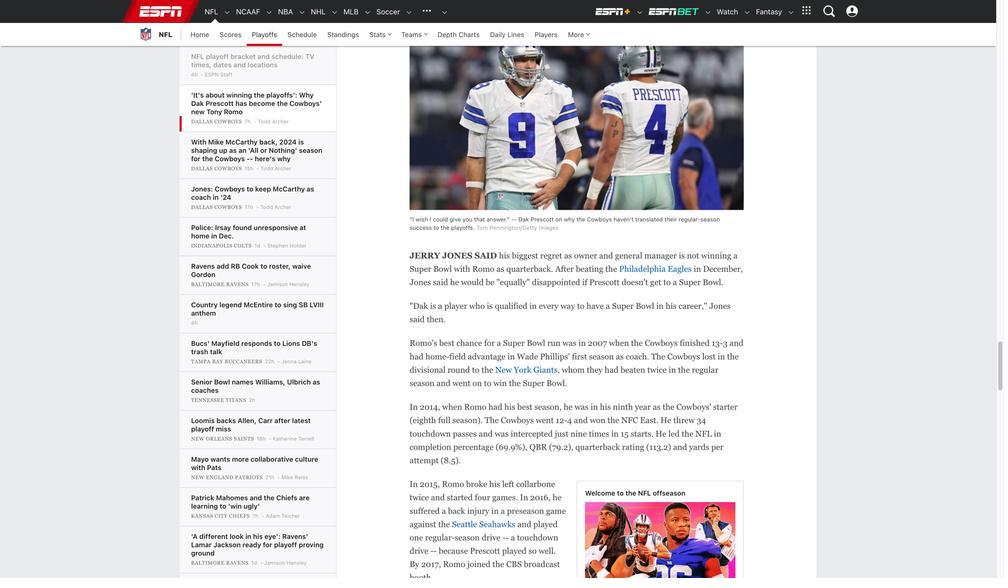 Task type: vqa. For each thing, say whether or not it's contained in the screenshot.
left "Espn Bet" image
no



Task type: describe. For each thing, give the bounding box(es) containing it.
prescott inside "i wish i could give you that answer." -- dak prescott on why the cowboys haven't translated their regular-season success to the playoffs.
[[531, 216, 554, 223]]

to inside 'patrick mahomes and the chiefs are learning to 'win ugly''
[[220, 503, 226, 510]]

waive
[[292, 262, 311, 270]]

coaches
[[191, 387, 219, 394]]

country legend mcentire to sing sb lviii anthem 4h
[[191, 301, 324, 326]]

times
[[589, 429, 609, 439]]

rating
[[622, 443, 644, 452]]

the inside in 2014, when romo had his best season, he was in his ninth year as the cowboys' starter (eighth full season). the cowboys went 12-4 and won the nfc east. he threw 34 touchdown passes and was intercepted just nine times in 15 starts. he led the nfl in completion percentage (69.9%), qbr (79.2), quarterback rating (113.2) and yards per attempt (8.5).
[[485, 416, 499, 425]]

the up threw
[[663, 403, 674, 412]]

the down 3
[[727, 352, 739, 361]]

the right won
[[607, 416, 619, 425]]

in left 15
[[611, 429, 619, 439]]

in right the lost
[[718, 352, 725, 361]]

2 vertical spatial todd
[[260, 204, 273, 210]]

against
[[410, 520, 436, 529]]

is up then.
[[430, 302, 436, 311]]

his up won
[[600, 403, 611, 412]]

to inside jones: cowboys to keep mccarthy as coach in '24
[[247, 185, 253, 193]]

the right win
[[509, 379, 521, 388]]

nfl right nfl icon
[[159, 31, 172, 38]]

stats link
[[364, 23, 396, 46]]

season,
[[534, 403, 562, 412]]

the inside with mike mccarthy back, 2024 is shaping up as an 'all or nothing' season for the cowboys -- here's why
[[202, 155, 213, 163]]

new
[[191, 108, 205, 116]]

jerry jones said
[[410, 251, 497, 260]]

in left wade
[[507, 352, 515, 361]]

jamison for eye':
[[264, 560, 285, 566]]

nfl image
[[138, 26, 153, 42]]

in down get
[[656, 302, 664, 311]]

1 horizontal spatial nfl link
[[199, 1, 218, 23]]

could
[[433, 216, 448, 223]]

mlb
[[343, 7, 359, 16]]

and right 4
[[574, 416, 588, 425]]

a inside in december, jones said he would be "equally" disappointed if prescott doesn't get to a super bowl.
[[673, 278, 677, 287]]

chiefs inside 'patrick mahomes and the chiefs are learning to 'win ugly''
[[276, 494, 297, 502]]

the left regular
[[678, 365, 690, 375]]

as inside with mike mccarthy back, 2024 is shaping up as an 'all or nothing' season for the cowboys -- here's why
[[229, 146, 237, 154]]

1 vertical spatial mike
[[281, 475, 293, 481]]

playoffs link
[[247, 23, 282, 46]]

"equally"
[[496, 278, 530, 287]]

super inside his biggest regret as owner and general manager is not winning a super bowl with romo as quarterback. after beating the
[[410, 264, 431, 274]]

with
[[191, 138, 206, 146]]

mccarthy inside with mike mccarthy back, 2024 is shaping up as an 'all or nothing' season for the cowboys -- here's why
[[225, 138, 258, 146]]

'24
[[220, 193, 231, 201]]

and up percentage
[[479, 429, 493, 439]]

a up then.
[[438, 302, 442, 311]]

senior
[[191, 378, 212, 386]]

offseason
[[653, 490, 685, 497]]

is inside with mike mccarthy back, 2024 is shaping up as an 'all or nothing' season for the cowboys -- here's why
[[298, 138, 304, 146]]

nfl up home
[[205, 7, 218, 16]]

as inside in 2014, when romo had his best season, he was in his ninth year as the cowboys' starter (eighth full season). the cowboys went 12-4 and won the nfc east. he threw 34 touchdown passes and was intercepted just nine times in 15 starts. he led the nfl in completion percentage (69.9%), qbr (79.2), quarterback rating (113.2) and yards per attempt (8.5).
[[653, 403, 661, 412]]

jenna laine
[[282, 359, 312, 365]]

orleans
[[206, 436, 232, 442]]

to inside "dak is a player who is qualified in every way to have a super bowl in his career," jones said then.
[[577, 302, 584, 311]]

ravens'
[[282, 533, 308, 541]]

staff
[[220, 72, 232, 78]]

who
[[469, 302, 485, 311]]

playoffs':
[[266, 91, 297, 99]]

nothing'
[[269, 146, 297, 154]]

in left every
[[529, 302, 537, 311]]

laine
[[298, 359, 312, 365]]

nfl inside in 2014, when romo had his best season, he was in his ninth year as the cowboys' starter (eighth full season). the cowboys went 12-4 and won the nfc east. he threw 34 touchdown passes and was intercepted just nine times in 15 starts. he led the nfl in completion percentage (69.9%), qbr (79.2), quarterback rating (113.2) and yards per attempt (8.5).
[[695, 429, 712, 439]]

names
[[232, 378, 254, 386]]

bowl. inside , whom they had beaten twice in the regular season and went on to win the super bowl.
[[546, 379, 567, 388]]

fantasy
[[756, 7, 782, 16]]

in inside jones: cowboys to keep mccarthy as coach in '24
[[213, 193, 219, 201]]

a left back
[[442, 507, 446, 516]]

cook
[[242, 262, 259, 270]]

roster,
[[269, 262, 290, 270]]

prescott inside and played one regular-season drive -- a touchdown drive -- because prescott played so well. by 2017, romo joined the cbs broadcast booth.
[[470, 547, 500, 556]]

in up won
[[591, 403, 598, 412]]

cowboys' inside in 2014, when romo had his best season, he was in his ninth year as the cowboys' starter (eighth full season). the cowboys went 12-4 and won the nfc east. he threw 34 touchdown passes and was intercepted just nine times in 15 starts. he led the nfl in completion percentage (69.9%), qbr (79.2), quarterback rating (113.2) and yards per attempt (8.5).
[[676, 403, 711, 412]]

tennessee titans link
[[191, 397, 248, 404]]

loomis backs allen, carr after latest playoff miss
[[191, 417, 311, 433]]

the up the become
[[254, 91, 265, 99]]

proving
[[299, 541, 324, 549]]

as inside jones: cowboys to keep mccarthy as coach in '24
[[307, 185, 314, 193]]

broadcast
[[524, 560, 560, 569]]

look
[[230, 533, 244, 541]]

twice inside in 2015, romo broke his left collarbone twice and started four games. in 2016, he suffered a back injury in a preseason game against the
[[410, 493, 429, 503]]

1d for unresponsive
[[254, 243, 260, 249]]

in up first
[[578, 339, 586, 348]]

to inside bucs' mayfield responds to lions db's trash talk
[[274, 340, 281, 347]]

todd for the
[[258, 119, 270, 125]]

schedule
[[287, 31, 317, 38]]

bay
[[212, 359, 223, 365]]

new orleans saints link
[[191, 436, 256, 442]]

best inside in 2014, when romo had his best season, he was in his ninth year as the cowboys' starter (eighth full season). the cowboys went 12-4 and won the nfc east. he threw 34 touchdown passes and was intercepted just nine times in 15 starts. he led the nfl in completion percentage (69.9%), qbr (79.2), quarterback rating (113.2) and yards per attempt (8.5).
[[517, 403, 532, 412]]

2007
[[588, 339, 607, 348]]

cowboys inside dallas cowboys 7h
[[214, 119, 242, 125]]

prescott inside 'it's about winning the playoffs': why dak prescott has become the cowboys' new tony romo
[[206, 99, 234, 107]]

baltimore ravens 17h
[[191, 281, 260, 287]]

a down 'games.'
[[501, 507, 505, 516]]

hensley for ravens'
[[287, 560, 307, 566]]

bowl. inside in december, jones said he would be "equally" disappointed if prescott doesn't get to a super bowl.
[[703, 278, 723, 287]]

general
[[615, 251, 642, 260]]

romo inside his biggest regret as owner and general manager is not winning a super bowl with romo as quarterback. after beating the
[[472, 264, 494, 274]]

threw
[[673, 416, 695, 425]]

ravens add rb cook to roster, waive gordon
[[191, 262, 311, 279]]

bowl inside "dak is a player who is qualified in every way to have a super bowl in his career," jones said then.
[[636, 302, 654, 311]]

1 vertical spatial was
[[575, 403, 589, 412]]

way
[[561, 302, 575, 311]]

his biggest regret as owner and general manager is not winning a super bowl with romo as quarterback. after beating the
[[410, 251, 738, 274]]

bracket
[[231, 52, 256, 60]]

dak inside "i wish i could give you that answer." -- dak prescott on why the cowboys haven't translated their regular-season success to the playoffs.
[[518, 216, 529, 223]]

the down playoffs':
[[277, 99, 288, 107]]

won
[[590, 416, 605, 425]]

why inside with mike mccarthy back, 2024 is shaping up as an 'all or nothing' season for the cowboys -- here's why
[[277, 155, 291, 163]]

wish
[[416, 216, 428, 223]]

and inside romo's best chance for a super bowl run was in 2007 when the cowboys finished 13-3 and had home-field advantage in wade phillips' first season as coach. the cowboys lost in the divisional round to the
[[730, 339, 743, 348]]

completion
[[410, 443, 451, 452]]

with mike mccarthy back, 2024 is shaping up as an 'all or nothing' season for the cowboys -- here's why
[[191, 138, 322, 163]]

soccer
[[376, 7, 400, 16]]

baltimore ravens link for gordon
[[191, 281, 250, 288]]

2 vertical spatial archer
[[274, 204, 291, 210]]

dallas for 'it's about winning the playoffs': why dak prescott has become the cowboys' new tony romo
[[191, 119, 213, 125]]

season inside romo's best chance for a super bowl run was in 2007 when the cowboys finished 13-3 and had home-field advantage in wade phillips' first season as coach. the cowboys lost in the divisional round to the
[[589, 352, 614, 361]]

win
[[493, 379, 507, 388]]

titans
[[226, 398, 246, 403]]

'win
[[228, 503, 242, 510]]

romo's best chance for a super bowl run was in 2007 when the cowboys finished 13-3 and had home-field advantage in wade phillips' first season as coach. the cowboys lost in the divisional round to the
[[410, 339, 743, 375]]

season).
[[452, 416, 483, 425]]

more link
[[563, 23, 595, 46]]

regular- inside "i wish i could give you that answer." -- dak prescott on why the cowboys haven't translated their regular-season success to the playoffs.
[[679, 216, 700, 223]]

is right "who"
[[487, 302, 493, 311]]

beating
[[576, 264, 603, 274]]

dec.
[[219, 232, 234, 240]]

cowboys inside dallas cowboys 15h
[[214, 166, 242, 172]]

they
[[587, 365, 603, 375]]

give
[[450, 216, 461, 223]]

cowboys inside in 2014, when romo had his best season, he was in his ninth year as the cowboys' starter (eighth full season). the cowboys went 12-4 and won the nfc east. he threw 34 touchdown passes and was intercepted just nine times in 15 starts. he led the nfl in completion percentage (69.9%), qbr (79.2), quarterback rating (113.2) and yards per attempt (8.5).
[[501, 416, 534, 425]]

his down win
[[504, 403, 515, 412]]

touchdown inside and played one regular-season drive -- a touchdown drive -- because prescott played so well. by 2017, romo joined the cbs broadcast booth.
[[517, 533, 558, 543]]

was inside romo's best chance for a super bowl run was in 2007 when the cowboys finished 13-3 and had home-field advantage in wade phillips' first season as coach. the cowboys lost in the divisional round to the
[[562, 339, 576, 348]]

4h inside country legend mcentire to sing sb lviii anthem 4h
[[191, 320, 198, 326]]

the inside and played one regular-season drive -- a touchdown drive -- because prescott played so well. by 2017, romo joined the cbs broadcast booth.
[[492, 560, 504, 569]]

0 horizontal spatial nfl link
[[138, 23, 172, 46]]

the up coach.
[[631, 339, 643, 348]]

twice inside , whom they had beaten twice in the regular season and went on to win the super bowl.
[[647, 365, 667, 375]]

to inside country legend mcentire to sing sb lviii anthem 4h
[[275, 301, 281, 309]]

welcome
[[585, 490, 615, 497]]

back,
[[259, 138, 277, 146]]

and up locations
[[257, 52, 270, 60]]

why
[[299, 91, 314, 99]]

season inside , whom they had beaten twice in the regular season and went on to win the super bowl.
[[410, 379, 434, 388]]

east.
[[640, 416, 658, 425]]

in for in 2014, when romo had his best season, he was in his ninth year as the cowboys' starter (eighth full season). the cowboys went 12-4 and won the nfc east. he threw 34 touchdown passes and was intercepted just nine times in 15 starts. he led the nfl in completion percentage (69.9%), qbr (79.2), quarterback rating (113.2) and yards per attempt (8.5).
[[410, 403, 418, 412]]

qbr
[[529, 443, 547, 452]]

new for new orleans saints 18h
[[191, 436, 204, 442]]

as up "equally"
[[496, 264, 504, 274]]

finished
[[680, 339, 710, 348]]

ugly'
[[244, 503, 260, 510]]

regular- inside and played one regular-season drive -- a touchdown drive -- because prescott played so well. by 2017, romo joined the cbs broadcast booth.
[[425, 533, 455, 543]]

when inside in 2014, when romo had his best season, he was in his ninth year as the cowboys' starter (eighth full season). the cowboys went 12-4 and won the nfc east. he threw 34 touchdown passes and was intercepted just nine times in 15 starts. he led the nfl in completion percentage (69.9%), qbr (79.2), quarterback rating (113.2) and yards per attempt (8.5).
[[442, 403, 462, 412]]

new for new york giants
[[495, 365, 512, 375]]

archer for cowboys'
[[272, 119, 289, 125]]

dates
[[213, 61, 232, 69]]

with mike mccarthy back, 2024 is shaping up as an 'all or nothing' season for the cowboys -- here's why link
[[191, 138, 322, 163]]

seattle seahawks link
[[452, 520, 515, 529]]

dallas cowboys link for romo
[[191, 119, 243, 125]]

the right the welcome
[[625, 490, 636, 497]]

1 horizontal spatial drive
[[482, 533, 501, 543]]

learning
[[191, 503, 218, 510]]

indianapolis colts 1d
[[191, 243, 260, 249]]

baltimore for gordon
[[191, 282, 225, 287]]

1 vertical spatial played
[[502, 547, 526, 556]]

lions
[[282, 340, 300, 347]]

carr
[[258, 417, 273, 425]]

had inside in 2014, when romo had his best season, he was in his ninth year as the cowboys' starter (eighth full season). the cowboys went 12-4 and won the nfc east. he threw 34 touchdown passes and was intercepted just nine times in 15 starts. he led the nfl in completion percentage (69.9%), qbr (79.2), quarterback rating (113.2) and yards per attempt (8.5).
[[488, 403, 502, 412]]

jamison for roster,
[[267, 281, 288, 287]]

, whom they had beaten twice in the regular season and went on to win the super bowl.
[[410, 365, 718, 388]]

bowl inside romo's best chance for a super bowl run was in 2007 when the cowboys finished 13-3 and had home-field advantage in wade phillips' first season as coach. the cowboys lost in the divisional round to the
[[527, 339, 545, 348]]

stephen
[[267, 243, 288, 249]]

and down bracket
[[233, 61, 246, 69]]

watch link
[[712, 1, 738, 23]]

bowl inside senior bowl names williams, ulbrich as coaches tennessee titans 2h
[[214, 378, 230, 386]]

2 vertical spatial todd archer
[[260, 204, 291, 210]]

pennington/getty
[[489, 224, 537, 231]]

mayo wants more collaborative culture with pats link
[[191, 456, 318, 472]]

1 horizontal spatial played
[[533, 520, 558, 529]]

rb
[[231, 262, 240, 270]]

'a different look in his eye': ravens' lamar jackson ready for playoff proving ground link
[[191, 533, 324, 557]]

a right have
[[606, 302, 610, 311]]

on for prescott
[[555, 216, 562, 223]]

romo inside and played one regular-season drive -- a touchdown drive -- because prescott played so well. by 2017, romo joined the cbs broadcast booth.
[[443, 560, 465, 569]]

broke
[[466, 480, 487, 489]]

so
[[528, 547, 537, 556]]

for inside romo's best chance for a super bowl run was in 2007 when the cowboys finished 13-3 and had home-field advantage in wade phillips' first season as coach. the cowboys lost in the divisional round to the
[[484, 339, 495, 348]]

wade
[[517, 352, 538, 361]]

said inside "dak is a player who is qualified in every way to have a super bowl in his career," jones said then.
[[410, 315, 425, 324]]

winning inside his biggest regret as owner and general manager is not winning a super bowl with romo as quarterback. after beating the
[[701, 251, 731, 260]]

qualified
[[495, 302, 527, 311]]

and inside his biggest regret as owner and general manager is not winning a super bowl with romo as quarterback. after beating the
[[599, 251, 613, 260]]

best inside romo's best chance for a super bowl run was in 2007 when the cowboys finished 13-3 and had home-field advantage in wade phillips' first season as coach. the cowboys lost in the divisional round to the
[[439, 339, 454, 348]]

jones: cowboys to keep mccarthy as coach in '24 link
[[191, 185, 314, 201]]

fantasy link
[[751, 1, 782, 23]]

the down advantage
[[481, 365, 493, 375]]

"i
[[410, 216, 414, 223]]

home link
[[185, 23, 214, 46]]

,
[[558, 365, 560, 375]]

as inside romo's best chance for a super bowl run was in 2007 when the cowboys finished 13-3 and had home-field advantage in wade phillips' first season as coach. the cowboys lost in the divisional round to the
[[616, 352, 624, 361]]

cowboys inside "i wish i could give you that answer." -- dak prescott on why the cowboys haven't translated their regular-season success to the playoffs.
[[587, 216, 612, 223]]

super inside , whom they had beaten twice in the regular season and went on to win the super bowl.
[[523, 379, 544, 388]]

to right the welcome
[[617, 490, 624, 497]]

the down could
[[441, 224, 450, 231]]

cowboys inside dallas cowboys 17h
[[214, 204, 242, 210]]

nfc
[[621, 416, 638, 425]]

as inside senior bowl names williams, ulbrich as coaches tennessee titans 2h
[[313, 378, 320, 386]]

"dak is a player who is qualified in every way to have a super bowl in his career," jones said then.
[[410, 302, 731, 324]]

dallas cowboys link for for
[[191, 166, 243, 172]]

why inside "i wish i could give you that answer." -- dak prescott on why the cowboys haven't translated their regular-season success to the playoffs.
[[564, 216, 575, 223]]

todd archer for 'all
[[261, 166, 291, 172]]

mlb link
[[338, 1, 359, 23]]

0 horizontal spatial drive
[[410, 547, 428, 556]]

owner
[[574, 251, 597, 260]]

his inside his biggest regret as owner and general manager is not winning a super bowl with romo as quarterback. after beating the
[[499, 251, 510, 260]]

standings
[[327, 31, 359, 38]]



Task type: locate. For each thing, give the bounding box(es) containing it.
2 horizontal spatial had
[[605, 365, 618, 375]]

1 vertical spatial ravens
[[226, 282, 249, 287]]

1 horizontal spatial dak
[[518, 216, 529, 223]]

sing
[[283, 301, 297, 309]]

the inside in 2015, romo broke his left collarbone twice and started four games. in 2016, he suffered a back injury in a preseason game against the
[[438, 520, 450, 529]]

baltimore ravens link for lamar
[[191, 560, 250, 566]]

when right 2007
[[609, 339, 629, 348]]

0 vertical spatial bowl.
[[703, 278, 723, 287]]

his inside 'a different look in his eye': ravens' lamar jackson ready for playoff proving ground
[[253, 533, 263, 541]]

jamison
[[267, 281, 288, 287], [264, 560, 285, 566]]

archer up 2024
[[272, 119, 289, 125]]

kansas
[[191, 513, 213, 519]]

bowl down doesn't
[[636, 302, 654, 311]]

0 vertical spatial with
[[454, 264, 470, 274]]

1 vertical spatial archer
[[275, 166, 291, 172]]

dallas cowboys 15h
[[191, 166, 253, 172]]

ravens inside baltimore ravens 1d
[[226, 560, 249, 566]]

in up per
[[714, 429, 721, 439]]

todd archer for the
[[258, 119, 289, 125]]

hensley for waive
[[289, 281, 310, 287]]

bucs' mayfield responds to lions db's trash talk
[[191, 340, 317, 356]]

0 horizontal spatial on
[[473, 379, 482, 388]]

season
[[299, 146, 322, 154], [700, 216, 720, 223], [589, 352, 614, 361], [410, 379, 434, 388], [455, 533, 480, 543]]

ravens for different
[[226, 560, 249, 566]]

season down seattle
[[455, 533, 480, 543]]

nhl link
[[306, 1, 326, 23]]

went inside , whom they had beaten twice in the regular season and went on to win the super bowl.
[[452, 379, 470, 388]]

soccer link
[[371, 1, 400, 23]]

'a different look in his eye': ravens' lamar jackson ready for playoff proving ground
[[191, 533, 324, 557]]

2 dallas cowboys link from the top
[[191, 166, 243, 172]]

1 vertical spatial mccarthy
[[273, 185, 305, 193]]

he up game
[[553, 493, 561, 503]]

dak inside 'it's about winning the playoffs': why dak prescott has become the cowboys' new tony romo
[[191, 99, 204, 107]]

for inside 'a different look in his eye': ravens' lamar jackson ready for playoff proving ground
[[263, 541, 272, 549]]

mayo wants more collaborative culture with pats
[[191, 456, 318, 472]]

mike left reiss
[[281, 475, 293, 481]]

daily lines link
[[485, 23, 529, 46]]

a inside romo's best chance for a super bowl run was in 2007 when the cowboys finished 13-3 and had home-field advantage in wade phillips' first season as coach. the cowboys lost in the divisional round to the
[[497, 339, 501, 348]]

best up home-
[[439, 339, 454, 348]]

beaten
[[620, 365, 645, 375]]

romo down "has"
[[224, 108, 243, 116]]

as right year at right
[[653, 403, 661, 412]]

2 horizontal spatial for
[[484, 339, 495, 348]]

played
[[533, 520, 558, 529], [502, 547, 526, 556]]

dallas inside dallas cowboys 15h
[[191, 166, 213, 172]]

for inside with mike mccarthy back, 2024 is shaping up as an 'all or nothing' season for the cowboys -- here's why
[[191, 155, 200, 163]]

jerry
[[410, 251, 440, 260]]

0 vertical spatial dak
[[191, 99, 204, 107]]

to right get
[[663, 278, 671, 287]]

after
[[555, 264, 574, 274]]

1 vertical spatial jamison
[[264, 560, 285, 566]]

jamison hensley for ravens'
[[264, 560, 307, 566]]

and right owner in the right of the page
[[599, 251, 613, 260]]

2 vertical spatial in
[[520, 493, 528, 503]]

super inside romo's best chance for a super bowl run was in 2007 when the cowboys finished 13-3 and had home-field advantage in wade phillips' first season as coach. the cowboys lost in the divisional round to the
[[503, 339, 525, 348]]

touchdown
[[410, 429, 451, 439], [517, 533, 558, 543]]

jones
[[410, 278, 431, 287], [709, 302, 731, 311]]

0 vertical spatial hensley
[[289, 281, 310, 287]]

he inside in december, jones said he would be "equally" disappointed if prescott doesn't get to a super bowl.
[[450, 278, 459, 287]]

he inside in 2014, when romo had his best season, he was in his ninth year as the cowboys' starter (eighth full season). the cowboys went 12-4 and won the nfc east. he threw 34 touchdown passes and was intercepted just nine times in 15 starts. he led the nfl in completion percentage (69.9%), qbr (79.2), quarterback rating (113.2) and yards per attempt (8.5).
[[564, 403, 573, 412]]

romo inside 'it's about winning the playoffs': why dak prescott has become the cowboys' new tony romo
[[224, 108, 243, 116]]

dallas cowboys link down '24 on the left of the page
[[191, 204, 243, 210]]

his left career,"
[[666, 302, 677, 311]]

2 vertical spatial playoff
[[274, 541, 297, 549]]

(eighth
[[410, 416, 436, 425]]

romo up 'started'
[[442, 480, 464, 489]]

the up owner in the right of the page
[[576, 216, 585, 223]]

0 vertical spatial in
[[410, 403, 418, 412]]

why down nothing'
[[277, 155, 291, 163]]

jones right career,"
[[709, 302, 731, 311]]

playoff inside loomis backs allen, carr after latest playoff miss
[[191, 425, 214, 433]]

on up images
[[555, 216, 562, 223]]

season down divisional
[[410, 379, 434, 388]]

todd down keep
[[260, 204, 273, 210]]

1 4h from the top
[[191, 72, 198, 78]]

4h
[[191, 72, 198, 78], [191, 320, 198, 326]]

went down round
[[452, 379, 470, 388]]

patrick
[[191, 494, 214, 502]]

1 vertical spatial he
[[564, 403, 573, 412]]

and inside in 2015, romo broke his left collarbone twice and started four games. in 2016, he suffered a back injury in a preseason game against the
[[431, 493, 445, 503]]

1 vertical spatial jamison hensley
[[264, 560, 307, 566]]

jamison hensley
[[267, 281, 310, 287], [264, 560, 307, 566]]

on inside , whom they had beaten twice in the regular season and went on to win the super bowl.
[[473, 379, 482, 388]]

said up player at the left bottom
[[433, 278, 448, 287]]

the inside his biggest regret as owner and general manager is not winning a super bowl with romo as quarterback. after beating the
[[605, 264, 617, 274]]

to right way
[[577, 302, 584, 311]]

0 vertical spatial the
[[651, 352, 665, 361]]

0 vertical spatial had
[[410, 352, 423, 361]]

cowboys' up 34
[[676, 403, 711, 412]]

to inside romo's best chance for a super bowl run was in 2007 when the cowboys finished 13-3 and had home-field advantage in wade phillips' first season as coach. the cowboys lost in the divisional round to the
[[472, 365, 479, 375]]

0 horizontal spatial mike
[[208, 138, 224, 146]]

romo down 'because' at left bottom
[[443, 560, 465, 569]]

0 vertical spatial mccarthy
[[225, 138, 258, 146]]

hensley down waive
[[289, 281, 310, 287]]

philadelphia eagles link
[[619, 264, 692, 274]]

ravens for add
[[226, 282, 249, 287]]

1 vertical spatial 4h
[[191, 320, 198, 326]]

a inside and played one regular-season drive -- a touchdown drive -- because prescott played so well. by 2017, romo joined the cbs broadcast booth.
[[511, 533, 515, 543]]

(69.9%),
[[496, 443, 527, 452]]

prescott right if
[[589, 278, 620, 287]]

dallas inside dallas cowboys 17h
[[191, 204, 213, 210]]

and up ugly'
[[250, 494, 262, 502]]

as up after
[[564, 251, 572, 260]]

locations
[[248, 61, 278, 69]]

2 vertical spatial dallas cowboys link
[[191, 204, 243, 210]]

a inside his biggest regret as owner and general manager is not winning a super bowl with romo as quarterback. after beating the
[[733, 251, 738, 260]]

1 vertical spatial on
[[473, 379, 482, 388]]

on left win
[[473, 379, 482, 388]]

0 horizontal spatial said
[[410, 315, 425, 324]]

ravens down rb
[[226, 282, 249, 287]]

1d for in
[[251, 560, 257, 566]]

baltimore ravens link
[[191, 281, 250, 288], [191, 560, 250, 566]]

on for went
[[473, 379, 482, 388]]

drive down the one
[[410, 547, 428, 556]]

daily lines
[[490, 31, 524, 38]]

to inside in december, jones said he would be "equally" disappointed if prescott doesn't get to a super bowl.
[[663, 278, 671, 287]]

0 vertical spatial best
[[439, 339, 454, 348]]

1 vertical spatial new
[[191, 436, 204, 442]]

1 vertical spatial cowboys'
[[676, 403, 711, 412]]

0 horizontal spatial when
[[442, 403, 462, 412]]

0 vertical spatial 7h
[[245, 119, 251, 125]]

was
[[562, 339, 576, 348], [575, 403, 589, 412], [495, 429, 509, 439]]

2 vertical spatial was
[[495, 429, 509, 439]]

and played one regular-season drive -- a touchdown drive -- because prescott played so well. by 2017, romo joined the cbs broadcast booth.
[[410, 520, 560, 578]]

playoff inside 'a different look in his eye': ravens' lamar jackson ready for playoff proving ground
[[274, 541, 297, 549]]

is inside his biggest regret as owner and general manager is not winning a super bowl with romo as quarterback. after beating the
[[679, 251, 685, 260]]

dallas cowboys link down up
[[191, 166, 243, 172]]

1d right the colts
[[254, 243, 260, 249]]

december,
[[703, 264, 743, 274]]

1 vertical spatial he
[[656, 429, 666, 439]]

to left win
[[484, 379, 491, 388]]

bowl down jerry jones said
[[433, 264, 452, 274]]

1 horizontal spatial for
[[263, 541, 272, 549]]

adam
[[266, 513, 280, 519]]

0 vertical spatial was
[[562, 339, 576, 348]]

suffered
[[410, 507, 440, 516]]

games.
[[492, 493, 518, 503]]

baltimore inside baltimore ravens 1d
[[191, 560, 225, 566]]

baltimore for lamar
[[191, 560, 225, 566]]

0 vertical spatial todd archer
[[258, 119, 289, 125]]

bowl up tennessee titans link
[[214, 378, 230, 386]]

mike inside with mike mccarthy back, 2024 is shaping up as an 'all or nothing' season for the cowboys -- here's why
[[208, 138, 224, 146]]

best left season,
[[517, 403, 532, 412]]

the right beating
[[605, 264, 617, 274]]

regular
[[692, 365, 718, 375]]

todd for 'all
[[261, 166, 273, 172]]

his inside in 2015, romo broke his left collarbone twice and started four games. in 2016, he suffered a back injury in a preseason game against the
[[489, 480, 500, 489]]

went
[[452, 379, 470, 388], [536, 416, 554, 425]]

1 horizontal spatial he
[[553, 493, 561, 503]]

lost
[[702, 352, 716, 361]]

super inside "dak is a player who is qualified in every way to have a super bowl in his career," jones said then.
[[612, 302, 634, 311]]

1 horizontal spatial jones
[[709, 302, 731, 311]]

0 horizontal spatial twice
[[410, 493, 429, 503]]

in inside police: irsay found unresponsive at home in dec.
[[211, 232, 217, 240]]

his inside "dak is a player who is qualified in every way to have a super bowl in his career," jones said then.
[[666, 302, 677, 311]]

had down win
[[488, 403, 502, 412]]

nfl link up home
[[199, 1, 218, 23]]

0 vertical spatial he
[[660, 416, 671, 425]]

nfl inside nfl playoff bracket and schedule: tv times, dates and locations
[[191, 52, 204, 60]]

had inside , whom they had beaten twice in the regular season and went on to win the super bowl.
[[605, 365, 618, 375]]

is right 2024
[[298, 138, 304, 146]]

archer for or
[[275, 166, 291, 172]]

dallas cowboys link down tony on the top left
[[191, 119, 243, 125]]

in for in 2015, romo broke his left collarbone twice and started four games. in 2016, he suffered a back injury in a preseason game against the
[[410, 480, 418, 489]]

17h for cook
[[251, 281, 260, 287]]

0 vertical spatial jamison hensley
[[267, 281, 310, 287]]

cowboys inside with mike mccarthy back, 2024 is shaping up as an 'all or nothing' season for the cowboys -- here's why
[[215, 155, 245, 163]]

0 horizontal spatial best
[[439, 339, 454, 348]]

he
[[450, 278, 459, 287], [564, 403, 573, 412], [553, 493, 561, 503]]

the right season).
[[485, 416, 499, 425]]

chiefs left are on the left bottom of the page
[[276, 494, 297, 502]]

prescott inside in december, jones said he would be "equally" disappointed if prescott doesn't get to a super bowl.
[[589, 278, 620, 287]]

playoff inside nfl playoff bracket and schedule: tv times, dates and locations
[[206, 52, 229, 60]]

his right said
[[499, 251, 510, 260]]

teicher
[[281, 513, 300, 519]]

2 4h from the top
[[191, 320, 198, 326]]

0 horizontal spatial touchdown
[[410, 429, 451, 439]]

archer
[[272, 119, 289, 125], [275, 166, 291, 172], [274, 204, 291, 210]]

17h for keep
[[245, 204, 253, 210]]

irsay
[[215, 224, 231, 232]]

dallas for jones: cowboys to keep mccarthy as coach in '24
[[191, 204, 213, 210]]

the
[[651, 352, 665, 361], [485, 416, 499, 425]]

nfl link
[[199, 1, 218, 23], [138, 23, 172, 46]]

0 vertical spatial played
[[533, 520, 558, 529]]

1 vertical spatial baltimore ravens link
[[191, 560, 250, 566]]

had down romo's
[[410, 352, 423, 361]]

romo down said
[[472, 264, 494, 274]]

he up led
[[660, 416, 671, 425]]

ncaaf link
[[231, 1, 260, 23]]

jones inside "dak is a player who is qualified in every way to have a super bowl in his career," jones said then.
[[709, 302, 731, 311]]

prescott up images
[[531, 216, 554, 223]]

in inside , whom they had beaten twice in the regular season and went on to win the super bowl.
[[669, 365, 676, 375]]

best
[[439, 339, 454, 348], [517, 403, 532, 412]]

baltimore inside baltimore ravens 17h
[[191, 282, 225, 287]]

said inside in december, jones said he would be "equally" disappointed if prescott doesn't get to a super bowl.
[[433, 278, 448, 287]]

cowboys' inside 'it's about winning the playoffs': why dak prescott has become the cowboys' new tony romo
[[289, 99, 322, 107]]

jamison hensley for waive
[[267, 281, 310, 287]]

and down round
[[437, 379, 450, 388]]

whom
[[562, 365, 585, 375]]

and down 2015,
[[431, 493, 445, 503]]

1 vertical spatial chiefs
[[229, 513, 250, 519]]

0 horizontal spatial had
[[410, 352, 423, 361]]

0 horizontal spatial cowboys'
[[289, 99, 322, 107]]

1 horizontal spatial had
[[488, 403, 502, 412]]

when inside romo's best chance for a super bowl run was in 2007 when the cowboys finished 13-3 and had home-field advantage in wade phillips' first season as coach. the cowboys lost in the divisional round to the
[[609, 339, 629, 348]]

teams link
[[396, 23, 432, 46]]

0 vertical spatial baltimore ravens link
[[191, 281, 250, 288]]

2 baltimore from the top
[[191, 560, 225, 566]]

1 horizontal spatial with
[[454, 264, 470, 274]]

season inside "i wish i could give you that answer." -- dak prescott on why the cowboys haven't translated their regular-season success to the playoffs.
[[700, 216, 720, 223]]

new inside new orleans saints 18h
[[191, 436, 204, 442]]

mccarthy up an
[[225, 138, 258, 146]]

mccarthy inside jones: cowboys to keep mccarthy as coach in '24
[[273, 185, 305, 193]]

playoff down ravens' at the bottom of page
[[274, 541, 297, 549]]

nfl left offseason
[[638, 490, 651, 497]]

bowl up wade
[[527, 339, 545, 348]]

holder
[[290, 243, 307, 249]]

1 vertical spatial playoff
[[191, 425, 214, 433]]

nfl link left home
[[138, 23, 172, 46]]

super inside in december, jones said he would be "equally" disappointed if prescott doesn't get to a super bowl.
[[679, 278, 701, 287]]

in inside in 2014, when romo had his best season, he was in his ninth year as the cowboys' starter (eighth full season). the cowboys went 12-4 and won the nfc east. he threw 34 touchdown passes and was intercepted just nine times in 15 starts. he led the nfl in completion percentage (69.9%), qbr (79.2), quarterback rating (113.2) and yards per attempt (8.5).
[[410, 403, 418, 412]]

that
[[474, 216, 485, 223]]

1 horizontal spatial cowboys'
[[676, 403, 711, 412]]

ravens inside baltimore ravens 17h
[[226, 282, 249, 287]]

1 vertical spatial dak
[[518, 216, 529, 223]]

scores
[[220, 31, 241, 38]]

romo inside in 2014, when romo had his best season, he was in his ninth year as the cowboys' starter (eighth full season). the cowboys went 12-4 and won the nfc east. he threw 34 touchdown passes and was intercepted just nine times in 15 starts. he led the nfl in completion percentage (69.9%), qbr (79.2), quarterback rating (113.2) and yards per attempt (8.5).
[[464, 403, 486, 412]]

in up ready
[[245, 533, 251, 541]]

0 vertical spatial chiefs
[[276, 494, 297, 502]]

2 vertical spatial for
[[263, 541, 272, 549]]

jones inside in december, jones said he would be "equally" disappointed if prescott doesn't get to a super bowl.
[[410, 278, 431, 287]]

buccaneers
[[225, 359, 262, 365]]

1 vertical spatial regular-
[[425, 533, 455, 543]]

0 horizontal spatial why
[[277, 155, 291, 163]]

'all
[[248, 146, 258, 154]]

touchdown inside in 2014, when romo had his best season, he was in his ninth year as the cowboys' starter (eighth full season). the cowboys went 12-4 and won the nfc east. he threw 34 touchdown passes and was intercepted just nine times in 15 starts. he led the nfl in completion percentage (69.9%), qbr (79.2), quarterback rating (113.2) and yards per attempt (8.5).
[[410, 429, 451, 439]]

touchdown up completion
[[410, 429, 451, 439]]

0 vertical spatial new
[[495, 365, 512, 375]]

0 vertical spatial baltimore
[[191, 282, 225, 287]]

season inside and played one regular-season drive -- a touchdown drive -- because prescott played so well. by 2017, romo joined the cbs broadcast booth.
[[455, 533, 480, 543]]

baltimore down gordon
[[191, 282, 225, 287]]

(113.2)
[[646, 443, 671, 452]]

1 horizontal spatial mike
[[281, 475, 293, 481]]

dak up tom pennington/getty images
[[518, 216, 529, 223]]

depth charts
[[438, 31, 480, 38]]

3 dallas from the top
[[191, 204, 213, 210]]

12-
[[556, 416, 567, 425]]

18h
[[257, 436, 266, 442]]

to inside , whom they had beaten twice in the regular season and went on to win the super bowl.
[[484, 379, 491, 388]]

more
[[568, 31, 584, 38]]

1 horizontal spatial winning
[[701, 251, 731, 260]]

katherine terrell
[[273, 436, 314, 442]]

espn staff
[[205, 72, 232, 78]]

his up ready
[[253, 533, 263, 541]]

in left '24 on the left of the page
[[213, 193, 219, 201]]

1 vertical spatial todd archer
[[261, 166, 291, 172]]

2016,
[[530, 493, 551, 503]]

super down doesn't
[[612, 302, 634, 311]]

playoff down loomis
[[191, 425, 214, 433]]

0 vertical spatial on
[[555, 216, 562, 223]]

and inside and played one regular-season drive -- a touchdown drive -- because prescott played so well. by 2017, romo joined the cbs broadcast booth.
[[517, 520, 531, 529]]

1 baltimore ravens link from the top
[[191, 281, 250, 288]]

nfl down 34
[[695, 429, 712, 439]]

manager
[[644, 251, 677, 260]]

you
[[463, 216, 472, 223]]

reiss
[[295, 475, 308, 481]]

1 vertical spatial twice
[[410, 493, 429, 503]]

0 vertical spatial went
[[452, 379, 470, 388]]

depth charts link
[[432, 23, 485, 46]]

injury
[[467, 507, 489, 516]]

in inside 'a different look in his eye': ravens' lamar jackson ready for playoff proving ground
[[245, 533, 251, 541]]

senior bowl names williams, ulbrich as coaches tennessee titans 2h
[[191, 378, 320, 403]]

1 dallas from the top
[[191, 119, 213, 125]]

the
[[254, 91, 265, 99], [277, 99, 288, 107], [202, 155, 213, 163], [576, 216, 585, 223], [441, 224, 450, 231], [605, 264, 617, 274], [631, 339, 643, 348], [727, 352, 739, 361], [481, 365, 493, 375], [678, 365, 690, 375], [509, 379, 521, 388], [663, 403, 674, 412], [607, 416, 619, 425], [682, 429, 693, 439], [625, 490, 636, 497], [264, 494, 275, 502], [438, 520, 450, 529], [492, 560, 504, 569]]

0 vertical spatial ravens
[[191, 262, 215, 270]]

with inside his biggest regret as owner and general manager is not winning a super bowl with romo as quarterback. after beating the
[[454, 264, 470, 274]]

attempt
[[410, 456, 439, 465]]

1 vertical spatial in
[[410, 480, 418, 489]]

1 vertical spatial todd
[[261, 166, 273, 172]]

tampa bay buccaneers 22h
[[191, 359, 274, 365]]

dak down 'it's on the left of the page
[[191, 99, 204, 107]]

indianapolis
[[191, 243, 232, 249]]

philadelphia eagles
[[619, 264, 692, 274]]

1 vertical spatial bowl.
[[546, 379, 567, 388]]

winning inside 'it's about winning the playoffs': why dak prescott has become the cowboys' new tony romo
[[226, 91, 252, 99]]

1 dallas cowboys link from the top
[[191, 119, 243, 125]]

just
[[555, 429, 568, 439]]

mayo
[[191, 456, 209, 463]]

1 horizontal spatial best
[[517, 403, 532, 412]]

2 baltimore ravens link from the top
[[191, 560, 250, 566]]

1 vertical spatial 7h
[[252, 513, 259, 519]]

0 horizontal spatial jones
[[410, 278, 431, 287]]

intercepted
[[511, 429, 553, 439]]

in inside in december, jones said he would be "equally" disappointed if prescott doesn't get to a super bowl.
[[694, 264, 701, 274]]

players link
[[529, 23, 563, 46]]

full
[[438, 416, 450, 425]]

and
[[257, 52, 270, 60], [233, 61, 246, 69], [599, 251, 613, 260], [730, 339, 743, 348], [437, 379, 450, 388], [574, 416, 588, 425], [479, 429, 493, 439], [673, 443, 687, 452], [431, 493, 445, 503], [250, 494, 262, 502], [517, 520, 531, 529]]

chiefs inside kansas city chiefs 7h
[[229, 513, 250, 519]]

1 baltimore from the top
[[191, 282, 225, 287]]

1 vertical spatial hensley
[[287, 560, 307, 566]]

0 vertical spatial jamison
[[267, 281, 288, 287]]

2 vertical spatial he
[[553, 493, 561, 503]]

booth.
[[410, 573, 433, 578]]

bowl inside his biggest regret as owner and general manager is not winning a super bowl with romo as quarterback. after beating the
[[433, 264, 452, 274]]

2 vertical spatial had
[[488, 403, 502, 412]]

1 vertical spatial with
[[191, 464, 205, 472]]

to right round
[[472, 365, 479, 375]]

0 horizontal spatial for
[[191, 155, 200, 163]]

17h down ravens add rb cook to roster, waive gordon link
[[251, 281, 260, 287]]

archer up unresponsive
[[274, 204, 291, 210]]

romo inside in 2015, romo broke his left collarbone twice and started four games. in 2016, he suffered a back injury in a preseason game against the
[[442, 480, 464, 489]]

keep
[[255, 185, 271, 193]]

0 vertical spatial touchdown
[[410, 429, 451, 439]]

and down led
[[673, 443, 687, 452]]

34
[[697, 416, 706, 425]]

to up kansas city chiefs 7h
[[220, 503, 226, 510]]

with inside mayo wants more collaborative culture with pats
[[191, 464, 205, 472]]

0 horizontal spatial he
[[450, 278, 459, 287]]

todd archer down "here's"
[[261, 166, 291, 172]]

country legend mcentire to sing sb lviii anthem link
[[191, 301, 324, 317]]

1 vertical spatial why
[[564, 216, 575, 223]]

2 dallas from the top
[[191, 166, 213, 172]]

1 vertical spatial touchdown
[[517, 533, 558, 543]]

new
[[495, 365, 512, 375], [191, 436, 204, 442], [191, 475, 204, 481]]

todd down "here's"
[[261, 166, 273, 172]]

0 vertical spatial regular-
[[679, 216, 700, 223]]

and inside 'patrick mahomes and the chiefs are learning to 'win ugly''
[[250, 494, 262, 502]]

dallas for with mike mccarthy back, 2024 is shaping up as an 'all or nothing' season for the cowboys -- here's why
[[191, 166, 213, 172]]

0 horizontal spatial 7h
[[245, 119, 251, 125]]

0 horizontal spatial regular-
[[425, 533, 455, 543]]

in 2015, romo broke his left collarbone twice and started four games. in 2016, he suffered a back injury in a preseason game against the
[[410, 480, 566, 529]]

went inside in 2014, when romo had his best season, he was in his ninth year as the cowboys' starter (eighth full season). the cowboys went 12-4 and won the nfc east. he threw 34 touchdown passes and was intercepted just nine times in 15 starts. he led the nfl in completion percentage (69.9%), qbr (79.2), quarterback rating (113.2) and yards per attempt (8.5).
[[536, 416, 554, 425]]

kansas city chiefs 7h
[[191, 513, 259, 519]]

0 vertical spatial mike
[[208, 138, 224, 146]]

1 horizontal spatial when
[[609, 339, 629, 348]]

1 vertical spatial jones
[[709, 302, 731, 311]]

seattle seahawks
[[452, 520, 515, 529]]

ravens inside ravens add rb cook to roster, waive gordon
[[191, 262, 215, 270]]

as right the ulbrich
[[313, 378, 320, 386]]

quarterback
[[575, 443, 620, 452]]

cowboys inside jones: cowboys to keep mccarthy as coach in '24
[[215, 185, 245, 193]]

a up december,
[[733, 251, 738, 260]]

new for new england patriots 21h
[[191, 475, 204, 481]]

he up 4
[[564, 403, 573, 412]]

in inside in 2015, romo broke his left collarbone twice and started four games. in 2016, he suffered a back injury in a preseason game against the
[[491, 507, 499, 516]]

the down shaping
[[202, 155, 213, 163]]

1 vertical spatial 17h
[[251, 281, 260, 287]]

a down eagles
[[673, 278, 677, 287]]

as left coach.
[[616, 352, 624, 361]]

and inside , whom they had beaten twice in the regular season and went on to win the super bowl.
[[437, 379, 450, 388]]

the right led
[[682, 429, 693, 439]]

to inside "i wish i could give you that answer." -- dak prescott on why the cowboys haven't translated their regular-season success to the playoffs.
[[433, 224, 439, 231]]

1 vertical spatial had
[[605, 365, 618, 375]]

3 dallas cowboys link from the top
[[191, 204, 243, 210]]

dallas down new
[[191, 119, 213, 125]]

0 vertical spatial cowboys'
[[289, 99, 322, 107]]

he left led
[[656, 429, 666, 439]]

with down jones at the left top of page
[[454, 264, 470, 274]]

to inside ravens add rb cook to roster, waive gordon
[[261, 262, 267, 270]]

0 vertical spatial archer
[[272, 119, 289, 125]]

was up nine
[[575, 403, 589, 412]]

0 vertical spatial drive
[[482, 533, 501, 543]]

1 horizontal spatial bowl.
[[703, 278, 723, 287]]

to left keep
[[247, 185, 253, 193]]

for
[[191, 155, 200, 163], [484, 339, 495, 348], [263, 541, 272, 549]]

ravens add rb cook to roster, waive gordon link
[[191, 262, 311, 279]]

jones: cowboys to keep mccarthy as coach in '24
[[191, 185, 314, 201]]



